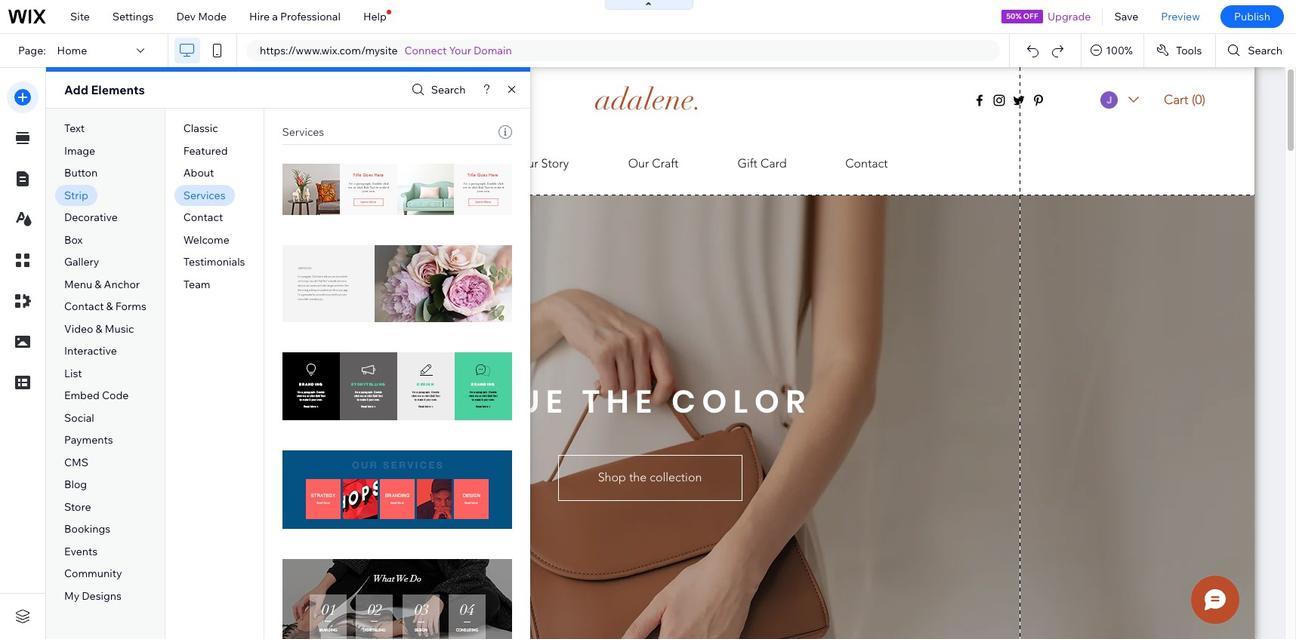 Task type: describe. For each thing, give the bounding box(es) containing it.
contact for contact
[[183, 211, 223, 224]]

hire a professional
[[249, 10, 341, 23]]

& for menu
[[95, 278, 102, 291]]

a
[[272, 10, 278, 23]]

help
[[363, 10, 387, 23]]

home
[[57, 44, 87, 57]]

social
[[64, 412, 94, 425]]

list
[[64, 367, 82, 381]]

your
[[449, 44, 471, 57]]

1 horizontal spatial search
[[1248, 44, 1282, 57]]

mode
[[198, 10, 227, 23]]

upgrade
[[1048, 10, 1091, 23]]

settings
[[112, 10, 154, 23]]

box
[[64, 233, 83, 247]]

about
[[183, 166, 214, 180]]

save
[[1114, 10, 1138, 23]]

0 horizontal spatial search button
[[408, 79, 466, 101]]

dev
[[176, 10, 196, 23]]

off
[[1023, 11, 1038, 21]]

cms
[[64, 456, 88, 470]]

add elements
[[64, 82, 145, 97]]

my designs
[[64, 590, 122, 603]]

1 horizontal spatial services
[[282, 125, 324, 139]]

decorative
[[64, 211, 118, 224]]

menu & anchor
[[64, 278, 140, 291]]

embed code
[[64, 389, 129, 403]]

video
[[64, 322, 93, 336]]

testimonials
[[183, 255, 245, 269]]

elements
[[91, 82, 145, 97]]

add
[[64, 82, 88, 97]]

professional
[[280, 10, 341, 23]]

designs
[[82, 590, 122, 603]]

featured
[[183, 144, 228, 158]]

0 vertical spatial search button
[[1216, 34, 1296, 67]]

welcome
[[183, 233, 229, 247]]

payments
[[64, 434, 113, 447]]

gallery
[[64, 255, 99, 269]]

button
[[64, 166, 98, 180]]

1 vertical spatial search
[[431, 83, 466, 97]]

forms
[[115, 300, 146, 314]]

100% button
[[1082, 34, 1143, 67]]



Task type: vqa. For each thing, say whether or not it's contained in the screenshot.
the bottom FOR
no



Task type: locate. For each thing, give the bounding box(es) containing it.
& right video
[[96, 322, 102, 336]]

my
[[64, 590, 79, 603]]

code
[[102, 389, 129, 403]]

anchor
[[104, 278, 140, 291]]

store
[[64, 501, 91, 514]]

contact for contact & forms
[[64, 300, 104, 314]]

preview
[[1161, 10, 1200, 23]]

& right menu
[[95, 278, 102, 291]]

interactive
[[64, 345, 117, 358]]

& for contact
[[106, 300, 113, 314]]

50%
[[1006, 11, 1022, 21]]

0 vertical spatial search
[[1248, 44, 1282, 57]]

contact up welcome
[[183, 211, 223, 224]]

search
[[1248, 44, 1282, 57], [431, 83, 466, 97]]

dev mode
[[176, 10, 227, 23]]

1 horizontal spatial search button
[[1216, 34, 1296, 67]]

bookings
[[64, 523, 110, 537]]

preview button
[[1150, 0, 1211, 33]]

100%
[[1106, 44, 1133, 57]]

1 vertical spatial search button
[[408, 79, 466, 101]]

&
[[95, 278, 102, 291], [106, 300, 113, 314], [96, 322, 102, 336]]

publish button
[[1220, 5, 1284, 28]]

search button down connect
[[408, 79, 466, 101]]

tools button
[[1144, 34, 1216, 67]]

search down publish
[[1248, 44, 1282, 57]]

search button down publish button
[[1216, 34, 1296, 67]]

hire
[[249, 10, 270, 23]]

1 horizontal spatial contact
[[183, 211, 223, 224]]

0 vertical spatial services
[[282, 125, 324, 139]]

text
[[64, 122, 85, 135]]

0 vertical spatial &
[[95, 278, 102, 291]]

& left the forms
[[106, 300, 113, 314]]

menu
[[64, 278, 92, 291]]

music
[[105, 322, 134, 336]]

0 horizontal spatial services
[[183, 189, 225, 202]]

1 vertical spatial contact
[[64, 300, 104, 314]]

1 vertical spatial &
[[106, 300, 113, 314]]

search button
[[1216, 34, 1296, 67], [408, 79, 466, 101]]

2 vertical spatial &
[[96, 322, 102, 336]]

https://www.wix.com/mysite
[[260, 44, 398, 57]]

image
[[64, 144, 95, 158]]

save button
[[1103, 0, 1150, 33]]

contact up video
[[64, 300, 104, 314]]

0 horizontal spatial contact
[[64, 300, 104, 314]]

services
[[282, 125, 324, 139], [183, 189, 225, 202]]

50% off
[[1006, 11, 1038, 21]]

domain
[[474, 44, 512, 57]]

https://www.wix.com/mysite connect your domain
[[260, 44, 512, 57]]

connect
[[404, 44, 447, 57]]

site
[[70, 10, 90, 23]]

contact & forms
[[64, 300, 146, 314]]

tools
[[1176, 44, 1202, 57]]

team
[[183, 278, 210, 291]]

video & music
[[64, 322, 134, 336]]

events
[[64, 545, 98, 559]]

publish
[[1234, 10, 1270, 23]]

classic
[[183, 122, 218, 135]]

search down your
[[431, 83, 466, 97]]

blog
[[64, 478, 87, 492]]

0 horizontal spatial search
[[431, 83, 466, 97]]

0 vertical spatial contact
[[183, 211, 223, 224]]

contact
[[183, 211, 223, 224], [64, 300, 104, 314]]

1 vertical spatial services
[[183, 189, 225, 202]]

community
[[64, 568, 122, 581]]

embed
[[64, 389, 100, 403]]

strip
[[64, 189, 88, 202]]

& for video
[[96, 322, 102, 336]]



